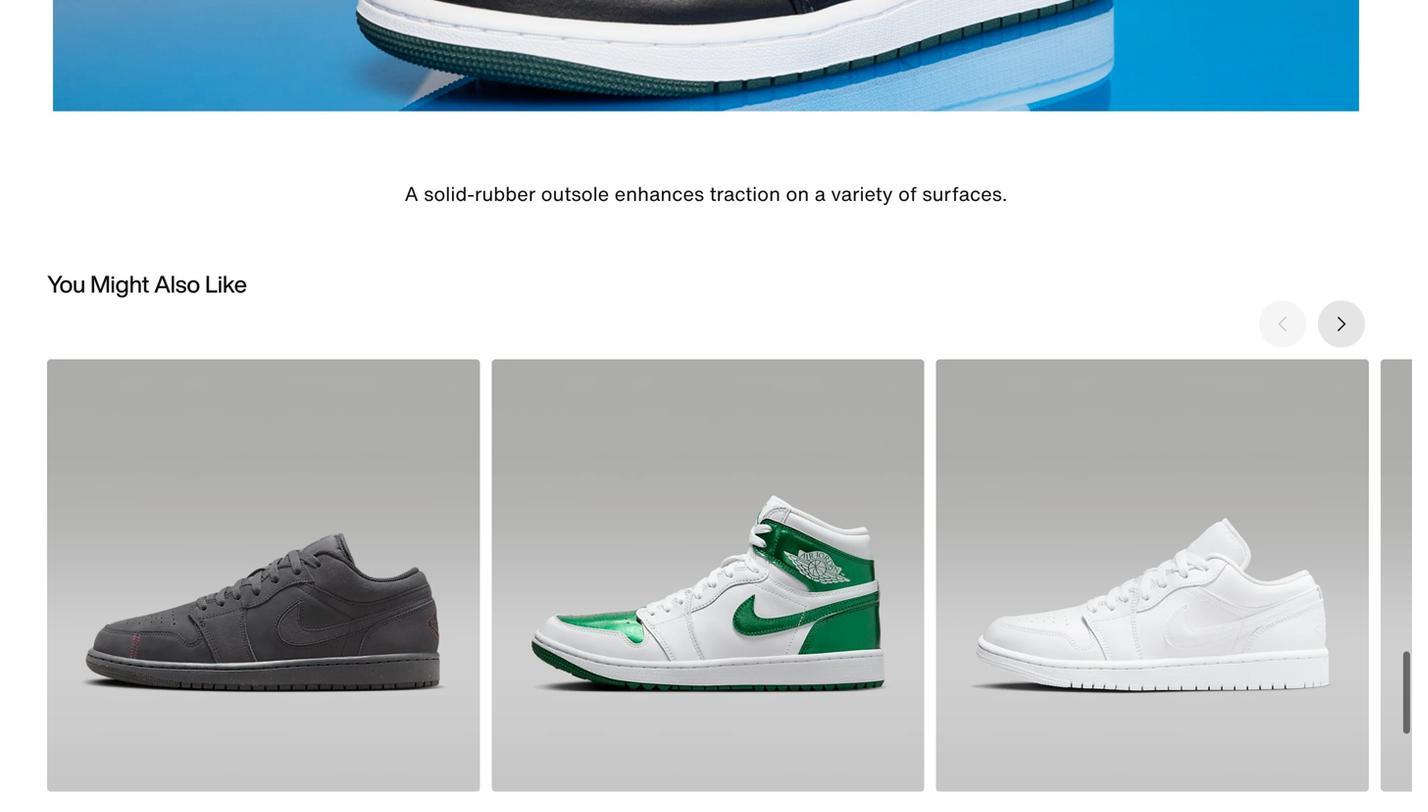 Task type: describe. For each thing, give the bounding box(es) containing it.
a
[[815, 179, 826, 208]]

also
[[154, 267, 200, 301]]

like
[[205, 267, 247, 301]]

surfaces.
[[923, 179, 1008, 208]]

men's golf shoes image
[[492, 359, 925, 792]]

enhances
[[615, 179, 704, 208]]

rubber
[[475, 179, 536, 208]]

might
[[90, 267, 149, 301]]

on
[[786, 179, 810, 208]]

you
[[47, 267, 86, 301]]

outsole
[[541, 179, 609, 208]]

of
[[899, 179, 917, 208]]



Task type: locate. For each thing, give the bounding box(es) containing it.
you might also like
[[47, 267, 247, 301]]

a
[[405, 179, 419, 208]]

traction
[[710, 179, 781, 208]]

women's shoes image
[[937, 359, 1370, 792]]

men's shoes image
[[47, 359, 480, 792]]

variety
[[831, 179, 893, 208]]

solid-
[[424, 179, 475, 208]]

menu bar
[[334, 0, 1079, 4]]

a solid-rubber outsole enhances traction on a variety of surfaces.
[[405, 179, 1008, 208]]

you might also like element
[[0, 359, 1413, 798]]



Task type: vqa. For each thing, say whether or not it's contained in the screenshot.
SOLID-
yes



